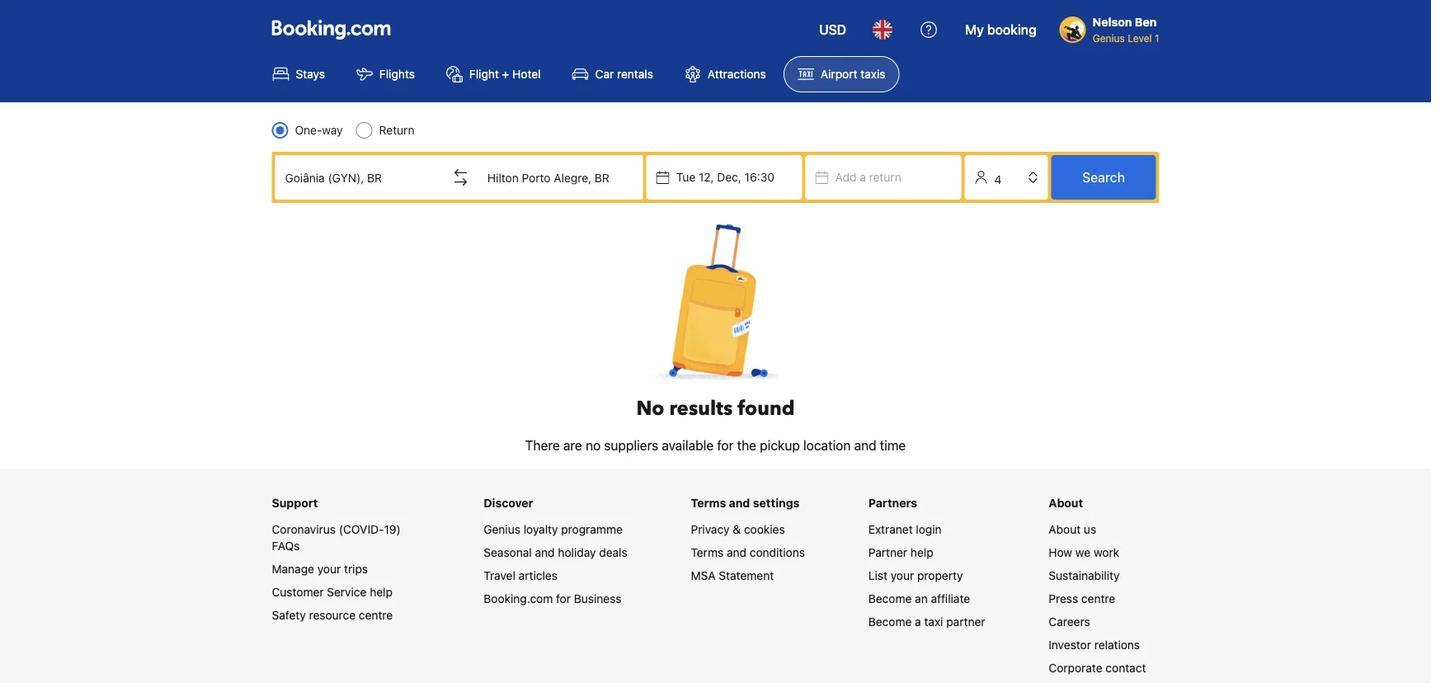 Task type: locate. For each thing, give the bounding box(es) containing it.
1 horizontal spatial a
[[915, 615, 921, 628]]

holiday
[[558, 545, 596, 559]]

ben
[[1135, 15, 1157, 29]]

genius loyalty programme
[[484, 522, 623, 536]]

list your property
[[869, 569, 963, 582]]

2 about from the top
[[1049, 522, 1081, 536]]

0 horizontal spatial your
[[317, 562, 341, 576]]

0 vertical spatial become
[[869, 592, 912, 605]]

1 horizontal spatial your
[[891, 569, 914, 582]]

your for manage
[[317, 562, 341, 576]]

1 vertical spatial terms
[[691, 545, 724, 559]]

and for terms and settings
[[729, 496, 750, 510]]

a inside add a return button
[[860, 170, 866, 184]]

partner help link
[[869, 545, 934, 559]]

about up about us link
[[1049, 496, 1083, 510]]

0 vertical spatial about
[[1049, 496, 1083, 510]]

and up "privacy & cookies" link
[[729, 496, 750, 510]]

0 vertical spatial help
[[911, 545, 934, 559]]

terms up privacy
[[691, 496, 726, 510]]

about for about us
[[1049, 522, 1081, 536]]

1 vertical spatial genius
[[484, 522, 521, 536]]

results
[[670, 395, 733, 422]]

+
[[502, 67, 509, 81]]

affiliate
[[931, 592, 970, 605]]

business
[[574, 592, 622, 605]]

found
[[738, 395, 795, 422]]

safety
[[272, 608, 306, 622]]

terms for terms and settings
[[691, 496, 726, 510]]

0 horizontal spatial a
[[860, 170, 866, 184]]

resource
[[309, 608, 356, 622]]

1 vertical spatial centre
[[359, 608, 393, 622]]

a
[[860, 170, 866, 184], [915, 615, 921, 628]]

genius up seasonal
[[484, 522, 521, 536]]

and for seasonal and holiday deals
[[535, 545, 555, 559]]

0 vertical spatial a
[[860, 170, 866, 184]]

about
[[1049, 496, 1083, 510], [1049, 522, 1081, 536]]

relations
[[1095, 638, 1140, 651]]

airport
[[821, 67, 858, 81]]

statement
[[719, 569, 774, 582]]

and down loyalty
[[535, 545, 555, 559]]

flights
[[379, 67, 415, 81]]

coronavirus (covid-19) faqs
[[272, 522, 401, 552]]

1 vertical spatial become
[[869, 615, 912, 628]]

corporate contact link
[[1049, 661, 1146, 675]]

2 terms from the top
[[691, 545, 724, 559]]

coronavirus (covid-19) faqs link
[[272, 522, 401, 552]]

deals
[[599, 545, 628, 559]]

1 terms from the top
[[691, 496, 726, 510]]

for
[[717, 437, 734, 453], [556, 592, 571, 605]]

my booking link
[[956, 10, 1047, 50]]

centre down "service"
[[359, 608, 393, 622]]

a right add
[[860, 170, 866, 184]]

for left business
[[556, 592, 571, 605]]

flight
[[469, 67, 499, 81]]

1 vertical spatial about
[[1049, 522, 1081, 536]]

0 horizontal spatial for
[[556, 592, 571, 605]]

press centre
[[1049, 592, 1116, 605]]

seasonal and holiday deals
[[484, 545, 628, 559]]

1 about from the top
[[1049, 496, 1083, 510]]

and
[[854, 437, 877, 453], [729, 496, 750, 510], [535, 545, 555, 559], [727, 545, 747, 559]]

about us link
[[1049, 522, 1097, 536]]

1 horizontal spatial help
[[911, 545, 934, 559]]

contact
[[1106, 661, 1146, 675]]

help right "service"
[[370, 585, 393, 599]]

0 vertical spatial terms
[[691, 496, 726, 510]]

and down &
[[727, 545, 747, 559]]

tue 12, dec, 16:30 button
[[647, 155, 802, 200]]

1 vertical spatial a
[[915, 615, 921, 628]]

customer service help
[[272, 585, 393, 599]]

no
[[636, 395, 665, 422]]

0 horizontal spatial help
[[370, 585, 393, 599]]

0 vertical spatial genius
[[1093, 32, 1125, 44]]

0 vertical spatial for
[[717, 437, 734, 453]]

partners
[[869, 496, 917, 510]]

us
[[1084, 522, 1097, 536]]

about up how
[[1049, 522, 1081, 536]]

Drop-off location field
[[478, 158, 643, 197]]

privacy
[[691, 522, 730, 536]]

settings
[[753, 496, 800, 510]]

usd
[[819, 22, 847, 38]]

1
[[1155, 32, 1160, 44]]

how
[[1049, 545, 1073, 559]]

centre down sustainability link
[[1082, 592, 1116, 605]]

your down partner help
[[891, 569, 914, 582]]

conditions
[[750, 545, 805, 559]]

airport taxis link
[[784, 56, 900, 92]]

travel articles link
[[484, 569, 558, 582]]

there are no suppliers available for the pickup location and time
[[525, 437, 906, 453]]

careers
[[1049, 615, 1090, 628]]

nelson ben genius level 1
[[1093, 15, 1160, 44]]

airport taxis
[[821, 67, 886, 81]]

taxi
[[924, 615, 943, 628]]

support
[[272, 496, 318, 510]]

booking.com image
[[272, 20, 391, 40]]

1 horizontal spatial centre
[[1082, 592, 1116, 605]]

service
[[327, 585, 367, 599]]

for left the
[[717, 437, 734, 453]]

1 horizontal spatial for
[[717, 437, 734, 453]]

attractions
[[708, 67, 766, 81]]

become for become an affiliate
[[869, 592, 912, 605]]

1 horizontal spatial genius
[[1093, 32, 1125, 44]]

seasonal and holiday deals link
[[484, 545, 628, 559]]

about for about
[[1049, 496, 1083, 510]]

booking.com
[[484, 592, 553, 605]]

become down become an affiliate link
[[869, 615, 912, 628]]

become
[[869, 592, 912, 605], [869, 615, 912, 628]]

a left taxi
[[915, 615, 921, 628]]

genius down the nelson
[[1093, 32, 1125, 44]]

become down "list" at the right bottom of page
[[869, 592, 912, 605]]

your up customer service help
[[317, 562, 341, 576]]

19)
[[384, 522, 401, 536]]

level
[[1128, 32, 1152, 44]]

login
[[916, 522, 942, 536]]

your for list
[[891, 569, 914, 582]]

corporate contact
[[1049, 661, 1146, 675]]

travel
[[484, 569, 516, 582]]

1 become from the top
[[869, 592, 912, 605]]

Drop-off location text field
[[478, 158, 643, 197]]

a for add
[[860, 170, 866, 184]]

how we work
[[1049, 545, 1120, 559]]

genius inside the nelson ben genius level 1
[[1093, 32, 1125, 44]]

terms down privacy
[[691, 545, 724, 559]]

suppliers
[[604, 437, 659, 453]]

press centre link
[[1049, 592, 1116, 605]]

0 horizontal spatial genius
[[484, 522, 521, 536]]

add a return button
[[806, 155, 962, 200]]

an
[[915, 592, 928, 605]]

2 become from the top
[[869, 615, 912, 628]]

help up list your property
[[911, 545, 934, 559]]

investor
[[1049, 638, 1091, 651]]

tue 12, dec, 16:30
[[676, 170, 775, 184]]

extranet login link
[[869, 522, 942, 536]]



Task type: describe. For each thing, give the bounding box(es) containing it.
rentals
[[617, 67, 653, 81]]

booking.com for business link
[[484, 592, 622, 605]]

car rentals
[[595, 67, 653, 81]]

0 vertical spatial centre
[[1082, 592, 1116, 605]]

become an affiliate link
[[869, 592, 970, 605]]

your account menu nelson ben genius level 1 element
[[1060, 7, 1166, 45]]

we
[[1076, 545, 1091, 559]]

way
[[322, 123, 343, 137]]

faqs
[[272, 539, 300, 552]]

(covid-
[[339, 522, 384, 536]]

and for terms and conditions
[[727, 545, 747, 559]]

return
[[869, 170, 902, 184]]

genius loyalty programme link
[[484, 522, 623, 536]]

flight + hotel
[[469, 67, 541, 81]]

the
[[737, 437, 757, 453]]

flights link
[[342, 56, 429, 92]]

about us
[[1049, 522, 1097, 536]]

become a taxi partner
[[869, 615, 986, 628]]

car
[[595, 67, 614, 81]]

are
[[563, 437, 582, 453]]

privacy & cookies link
[[691, 522, 785, 536]]

privacy & cookies
[[691, 522, 785, 536]]

articles
[[519, 569, 558, 582]]

stays
[[296, 67, 325, 81]]

a for become
[[915, 615, 921, 628]]

msa statement link
[[691, 569, 774, 582]]

1 vertical spatial help
[[370, 585, 393, 599]]

nelson
[[1093, 15, 1132, 29]]

return
[[379, 123, 415, 137]]

1 vertical spatial for
[[556, 592, 571, 605]]

customer
[[272, 585, 324, 599]]

pickup
[[760, 437, 800, 453]]

partner
[[947, 615, 986, 628]]

safety resource centre
[[272, 608, 393, 622]]

available
[[662, 437, 714, 453]]

usd button
[[809, 10, 857, 50]]

terms and settings
[[691, 496, 800, 510]]

become a taxi partner link
[[869, 615, 986, 628]]

attractions link
[[671, 56, 780, 92]]

booking.com for business
[[484, 592, 622, 605]]

trips
[[344, 562, 368, 576]]

work
[[1094, 545, 1120, 559]]

manage your trips
[[272, 562, 368, 576]]

terms and conditions link
[[691, 545, 805, 559]]

one-
[[295, 123, 322, 137]]

list
[[869, 569, 888, 582]]

seasonal
[[484, 545, 532, 559]]

become for become a taxi partner
[[869, 615, 912, 628]]

16:30
[[745, 170, 775, 184]]

hotel
[[512, 67, 541, 81]]

flight + hotel link
[[432, 56, 555, 92]]

safety resource centre link
[[272, 608, 393, 622]]

programme
[[561, 522, 623, 536]]

manage
[[272, 562, 314, 576]]

tue
[[676, 170, 696, 184]]

customer service help link
[[272, 585, 393, 599]]

how we work link
[[1049, 545, 1120, 559]]

partner help
[[869, 545, 934, 559]]

terms for terms and conditions
[[691, 545, 724, 559]]

&
[[733, 522, 741, 536]]

no
[[586, 437, 601, 453]]

and left time on the bottom right of page
[[854, 437, 877, 453]]

sustainability link
[[1049, 569, 1120, 582]]

search button
[[1051, 155, 1156, 200]]

loyalty
[[524, 522, 558, 536]]

there
[[525, 437, 560, 453]]

no results found image
[[642, 216, 789, 392]]

dec,
[[717, 170, 742, 184]]

msa statement
[[691, 569, 774, 582]]

no results found
[[636, 395, 795, 422]]

taxis
[[861, 67, 886, 81]]

location
[[804, 437, 851, 453]]

0 horizontal spatial centre
[[359, 608, 393, 622]]

terms and conditions
[[691, 545, 805, 559]]

Pick-up location field
[[275, 158, 441, 197]]

list your property link
[[869, 569, 963, 582]]

investor relations
[[1049, 638, 1140, 651]]

12,
[[699, 170, 714, 184]]

Pick-up location text field
[[275, 158, 441, 197]]

discover
[[484, 496, 533, 510]]



Task type: vqa. For each thing, say whether or not it's contained in the screenshot.
meet and greet associated with $57.29
no



